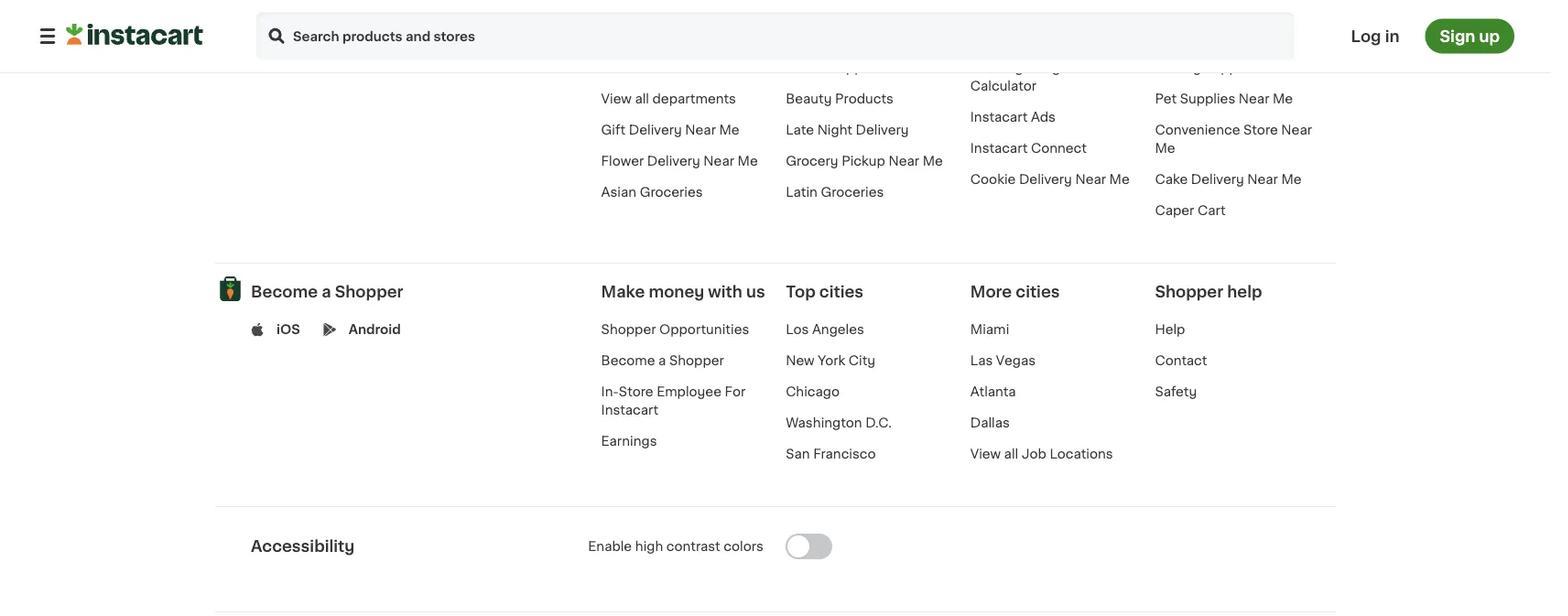 Task type: vqa. For each thing, say whether or not it's contained in the screenshot.
Grocery Pickup Near Me
yes



Task type: describe. For each thing, give the bounding box(es) containing it.
become a shopper link
[[601, 354, 724, 367]]

view all departments link
[[601, 92, 736, 105]]

near for convenience store near me
[[1282, 123, 1313, 136]]

view for view all departments
[[601, 92, 632, 105]]

near for beauty supplies near me
[[1264, 61, 1294, 74]]

help
[[1228, 284, 1263, 300]]

cities for top cities
[[820, 284, 864, 300]]

earnings
[[601, 435, 657, 448]]

me for convenience store near me
[[1155, 142, 1176, 155]]

make money with us
[[601, 284, 765, 300]]

all for job
[[1004, 448, 1019, 461]]

supplies for pet
[[1180, 92, 1236, 105]]

0 horizontal spatial a
[[322, 284, 331, 300]]

up
[[1480, 28, 1500, 44]]

near for flower delivery near me
[[704, 155, 735, 167]]

washington d.c.
[[786, 417, 892, 429]]

beauty for beauty products
[[786, 92, 832, 105]]

contact link
[[1155, 354, 1208, 367]]

android
[[349, 323, 401, 336]]

miami
[[971, 323, 1010, 336]]

calculator
[[971, 79, 1037, 92]]

gift delivery near me
[[601, 123, 740, 136]]

1 vertical spatial become
[[601, 354, 655, 367]]

accessibility
[[251, 539, 355, 554]]

make
[[601, 284, 645, 300]]

view all departments
[[601, 92, 736, 105]]

san
[[786, 448, 810, 461]]

supplies for beauty
[[1205, 61, 1260, 74]]

budget
[[1027, 61, 1074, 74]]

cookie delivery near me
[[971, 173, 1130, 186]]

near for grocery pickup near me
[[889, 155, 920, 167]]

new york city link
[[786, 354, 876, 367]]

chicago link
[[786, 385, 840, 398]]

android link
[[349, 320, 401, 339]]

late night delivery link
[[786, 123, 909, 136]]

store for convenience
[[1244, 123, 1278, 136]]

grocery for grocery budget calculator
[[971, 61, 1023, 74]]

los
[[786, 323, 809, 336]]

york
[[818, 354, 846, 367]]

caper cart link
[[1155, 204, 1226, 217]]

more cities
[[971, 284, 1060, 300]]

in-store employee for instacart link
[[601, 385, 746, 417]]

vegas
[[996, 354, 1036, 367]]

dallas
[[971, 417, 1010, 429]]

employee
[[657, 385, 722, 398]]

job
[[1022, 448, 1047, 461]]

view for view all job locations
[[971, 448, 1001, 461]]

money
[[649, 284, 705, 300]]

dallas link
[[971, 417, 1010, 429]]

gift
[[601, 123, 626, 136]]

convenience store near me link
[[1155, 123, 1313, 155]]

beauty products
[[786, 92, 894, 105]]

convenience store near me
[[1155, 123, 1313, 155]]

help link
[[1155, 323, 1186, 336]]

instacart ads link
[[971, 111, 1056, 123]]

grocery for grocery pickup near me
[[786, 155, 839, 167]]

asian
[[601, 186, 637, 199]]

opportunities
[[660, 323, 750, 336]]

latin
[[786, 186, 818, 199]]

instacart ads
[[971, 111, 1056, 123]]

atlanta
[[971, 385, 1016, 398]]

log
[[1352, 28, 1382, 44]]

store for in-
[[619, 385, 654, 398]]

enable high contrast colors
[[588, 540, 764, 553]]

contact
[[1155, 354, 1208, 367]]

cookie
[[971, 173, 1016, 186]]

view all job locations
[[971, 448, 1113, 461]]

office
[[786, 61, 827, 74]]

log in
[[1352, 28, 1400, 44]]

los angeles link
[[786, 323, 865, 336]]

cake delivery near me link
[[1155, 173, 1302, 186]]

pet supplies near me link
[[1155, 92, 1294, 105]]

ios app store logo image
[[251, 323, 265, 336]]

near for cookie delivery near me
[[1076, 173, 1107, 186]]

supplies for office
[[830, 61, 885, 74]]

near for gift delivery near me
[[685, 123, 716, 136]]

products
[[835, 92, 894, 105]]

help
[[1155, 323, 1186, 336]]

instacart home image
[[66, 23, 203, 45]]

us
[[746, 284, 765, 300]]

las vegas
[[971, 354, 1036, 367]]

baked goods link
[[601, 61, 688, 74]]

shopper up help at bottom
[[1155, 284, 1224, 300]]

cookie delivery near me link
[[971, 173, 1130, 186]]

groceries for delivery
[[640, 186, 703, 199]]

goods
[[645, 61, 688, 74]]

flower delivery near me
[[601, 155, 758, 167]]

safety link
[[1155, 385, 1197, 398]]

pet
[[1155, 92, 1177, 105]]

me for grocery pickup near me
[[923, 155, 943, 167]]

me for cookie delivery near me
[[1110, 173, 1130, 186]]

caper cart
[[1155, 204, 1226, 217]]

high
[[635, 540, 663, 553]]

grocery budget calculator
[[971, 61, 1074, 92]]



Task type: locate. For each thing, give the bounding box(es) containing it.
new york city
[[786, 354, 876, 367]]

0 horizontal spatial view
[[601, 92, 632, 105]]

chicago
[[786, 385, 840, 398]]

near for cake delivery near me
[[1248, 173, 1279, 186]]

grocery pickup near me link
[[786, 155, 943, 167]]

become a shopper down shopper opportunities link
[[601, 354, 724, 367]]

delivery for gift delivery near me
[[629, 123, 682, 136]]

instacart for instacart ads
[[971, 111, 1028, 123]]

grocery inside grocery budget calculator
[[971, 61, 1023, 74]]

delivery down connect
[[1019, 173, 1072, 186]]

store down become a shopper link
[[619, 385, 654, 398]]

me for cake delivery near me
[[1282, 173, 1302, 186]]

colors
[[724, 540, 764, 553]]

1 horizontal spatial store
[[1244, 123, 1278, 136]]

departments
[[653, 92, 736, 105]]

las
[[971, 354, 993, 367]]

groceries down flower delivery near me link
[[640, 186, 703, 199]]

connect
[[1031, 142, 1087, 155]]

near down convenience store near me link
[[1248, 173, 1279, 186]]

delivery for cookie delivery near me
[[1019, 173, 1072, 186]]

grocery up latin
[[786, 155, 839, 167]]

become up in-
[[601, 354, 655, 367]]

d.c.
[[866, 417, 892, 429]]

miami link
[[971, 323, 1010, 336]]

instacart up cookie
[[971, 142, 1028, 155]]

me
[[1298, 61, 1318, 74], [1273, 92, 1294, 105], [719, 123, 740, 136], [1155, 142, 1176, 155], [738, 155, 758, 167], [923, 155, 943, 167], [1110, 173, 1130, 186], [1282, 173, 1302, 186]]

delivery down view all departments link
[[629, 123, 682, 136]]

1 vertical spatial view
[[971, 448, 1001, 461]]

shopper down make
[[601, 323, 656, 336]]

flower delivery near me link
[[601, 155, 758, 167]]

2 vertical spatial instacart
[[601, 404, 659, 417]]

groceries for pickup
[[821, 186, 884, 199]]

beauty supplies near me
[[1155, 61, 1318, 74]]

1 vertical spatial store
[[619, 385, 654, 398]]

pet supplies near me
[[1155, 92, 1294, 105]]

near down the pet supplies near me link
[[1282, 123, 1313, 136]]

0 vertical spatial grocery
[[971, 61, 1023, 74]]

instacart down in-
[[601, 404, 659, 417]]

supplies
[[830, 61, 885, 74], [1205, 61, 1260, 74], [1180, 92, 1236, 105]]

become
[[251, 284, 318, 300], [601, 354, 655, 367]]

0 horizontal spatial all
[[635, 92, 649, 105]]

for
[[725, 385, 746, 398]]

0 vertical spatial view
[[601, 92, 632, 105]]

0 vertical spatial a
[[322, 284, 331, 300]]

grocery pickup near me
[[786, 155, 943, 167]]

delivery for cake delivery near me
[[1192, 173, 1245, 186]]

0 vertical spatial store
[[1244, 123, 1278, 136]]

0 vertical spatial instacart
[[971, 111, 1028, 123]]

shopper up 'employee'
[[669, 354, 724, 367]]

pickup
[[842, 155, 886, 167]]

cities for more cities
[[1016, 284, 1060, 300]]

las vegas link
[[971, 354, 1036, 367]]

me for beauty supplies near me
[[1298, 61, 1318, 74]]

near inside convenience store near me
[[1282, 123, 1313, 136]]

beauty products link
[[786, 92, 894, 105]]

asian groceries link
[[601, 186, 703, 199]]

0 horizontal spatial beauty
[[786, 92, 832, 105]]

0 vertical spatial become
[[251, 284, 318, 300]]

1 horizontal spatial become a shopper
[[601, 354, 724, 367]]

in
[[1386, 28, 1400, 44]]

locations
[[1050, 448, 1113, 461]]

1 cities from the left
[[820, 284, 864, 300]]

sign up button
[[1426, 19, 1515, 54]]

delivery down gift delivery near me "link"
[[647, 155, 701, 167]]

0 horizontal spatial become a shopper
[[251, 284, 403, 300]]

ios
[[277, 323, 300, 336]]

near right the pickup at top right
[[889, 155, 920, 167]]

latin groceries link
[[786, 186, 884, 199]]

a down shopper opportunities link
[[659, 354, 666, 367]]

me inside convenience store near me
[[1155, 142, 1176, 155]]

enable
[[588, 540, 632, 553]]

angeles
[[812, 323, 865, 336]]

supplies up convenience
[[1180, 92, 1236, 105]]

night
[[818, 123, 853, 136]]

cake delivery near me
[[1155, 173, 1302, 186]]

new
[[786, 354, 815, 367]]

san francisco
[[786, 448, 876, 461]]

1 vertical spatial become a shopper
[[601, 354, 724, 367]]

all for departments
[[635, 92, 649, 105]]

beauty up pet
[[1155, 61, 1201, 74]]

delivery up the cart
[[1192, 173, 1245, 186]]

store inside convenience store near me
[[1244, 123, 1278, 136]]

store down the pet supplies near me link
[[1244, 123, 1278, 136]]

1 vertical spatial instacart
[[971, 142, 1028, 155]]

1 vertical spatial beauty
[[786, 92, 832, 105]]

0 horizontal spatial grocery
[[786, 155, 839, 167]]

all down baked goods link
[[635, 92, 649, 105]]

instacart shopper app logo image
[[215, 274, 245, 304]]

0 vertical spatial beauty
[[1155, 61, 1201, 74]]

beauty supplies near me link
[[1155, 61, 1318, 74]]

1 horizontal spatial groceries
[[821, 186, 884, 199]]

near down gift delivery near me "link"
[[704, 155, 735, 167]]

near up the pet supplies near me link
[[1264, 61, 1294, 74]]

1 horizontal spatial a
[[659, 354, 666, 367]]

instacart down calculator
[[971, 111, 1028, 123]]

open main menu image
[[37, 25, 59, 47]]

office supplies
[[786, 61, 885, 74]]

me for flower delivery near me
[[738, 155, 758, 167]]

supplies up the products
[[830, 61, 885, 74]]

0 horizontal spatial groceries
[[640, 186, 703, 199]]

1 groceries from the left
[[640, 186, 703, 199]]

gift delivery near me link
[[601, 123, 740, 136]]

None search field
[[255, 11, 1297, 62]]

with
[[708, 284, 743, 300]]

grocery up calculator
[[971, 61, 1023, 74]]

cities up angeles
[[820, 284, 864, 300]]

delivery
[[629, 123, 682, 136], [856, 123, 909, 136], [647, 155, 701, 167], [1019, 173, 1072, 186], [1192, 173, 1245, 186]]

grocery
[[971, 61, 1023, 74], [786, 155, 839, 167]]

late night delivery
[[786, 123, 909, 136]]

store inside in-store employee for instacart
[[619, 385, 654, 398]]

2 groceries from the left
[[821, 186, 884, 199]]

1 horizontal spatial grocery
[[971, 61, 1023, 74]]

0 horizontal spatial store
[[619, 385, 654, 398]]

instacart inside in-store employee for instacart
[[601, 404, 659, 417]]

top cities
[[786, 284, 864, 300]]

near down the beauty supplies near me
[[1239, 92, 1270, 105]]

android play store logo image
[[323, 323, 337, 336]]

me for pet supplies near me
[[1273, 92, 1294, 105]]

convenience
[[1155, 123, 1241, 136]]

Search field
[[255, 11, 1297, 62]]

groceries down the pickup at top right
[[821, 186, 884, 199]]

near down connect
[[1076, 173, 1107, 186]]

shopper opportunities
[[601, 323, 750, 336]]

grocery budget calculator link
[[971, 61, 1074, 92]]

1 vertical spatial all
[[1004, 448, 1019, 461]]

a
[[322, 284, 331, 300], [659, 354, 666, 367]]

in-store employee for instacart
[[601, 385, 746, 417]]

store
[[1244, 123, 1278, 136], [619, 385, 654, 398]]

beauty
[[1155, 61, 1201, 74], [786, 92, 832, 105]]

0 horizontal spatial become
[[251, 284, 318, 300]]

more
[[971, 284, 1012, 300]]

0 vertical spatial all
[[635, 92, 649, 105]]

become a shopper up android play store logo
[[251, 284, 403, 300]]

1 vertical spatial a
[[659, 354, 666, 367]]

delivery for flower delivery near me
[[647, 155, 701, 167]]

log in button
[[1346, 19, 1406, 54]]

1 horizontal spatial beauty
[[1155, 61, 1201, 74]]

cake
[[1155, 173, 1188, 186]]

0 horizontal spatial cities
[[820, 284, 864, 300]]

shopper help
[[1155, 284, 1263, 300]]

contrast
[[667, 540, 721, 553]]

baked
[[601, 61, 642, 74]]

1 horizontal spatial all
[[1004, 448, 1019, 461]]

top
[[786, 284, 816, 300]]

me for gift delivery near me
[[719, 123, 740, 136]]

beauty down office
[[786, 92, 832, 105]]

ios link
[[277, 320, 300, 339]]

become up the ios
[[251, 284, 318, 300]]

instacart connect
[[971, 142, 1087, 155]]

ads
[[1031, 111, 1056, 123]]

view
[[601, 92, 632, 105], [971, 448, 1001, 461]]

atlanta link
[[971, 385, 1016, 398]]

cities right more
[[1016, 284, 1060, 300]]

2 cities from the left
[[1016, 284, 1060, 300]]

beauty for beauty supplies near me
[[1155, 61, 1201, 74]]

become a shopper
[[251, 284, 403, 300], [601, 354, 724, 367]]

instacart for instacart connect
[[971, 142, 1028, 155]]

instacart
[[971, 111, 1028, 123], [971, 142, 1028, 155], [601, 404, 659, 417]]

all left job
[[1004, 448, 1019, 461]]

latin groceries
[[786, 186, 884, 199]]

supplies up the pet supplies near me link
[[1205, 61, 1260, 74]]

francisco
[[814, 448, 876, 461]]

san francisco link
[[786, 448, 876, 461]]

sign up
[[1440, 28, 1500, 44]]

baked goods
[[601, 61, 688, 74]]

caper
[[1155, 204, 1195, 217]]

view down the 'dallas' link
[[971, 448, 1001, 461]]

near for pet supplies near me
[[1239, 92, 1270, 105]]

safety
[[1155, 385, 1197, 398]]

1 horizontal spatial view
[[971, 448, 1001, 461]]

0 vertical spatial become a shopper
[[251, 284, 403, 300]]

1 vertical spatial grocery
[[786, 155, 839, 167]]

asian groceries
[[601, 186, 703, 199]]

a up android play store logo
[[322, 284, 331, 300]]

1 horizontal spatial become
[[601, 354, 655, 367]]

view up gift on the left top of page
[[601, 92, 632, 105]]

near down departments
[[685, 123, 716, 136]]

cart
[[1198, 204, 1226, 217]]

delivery up grocery pickup near me
[[856, 123, 909, 136]]

1 horizontal spatial cities
[[1016, 284, 1060, 300]]

shopper up android link
[[335, 284, 403, 300]]



